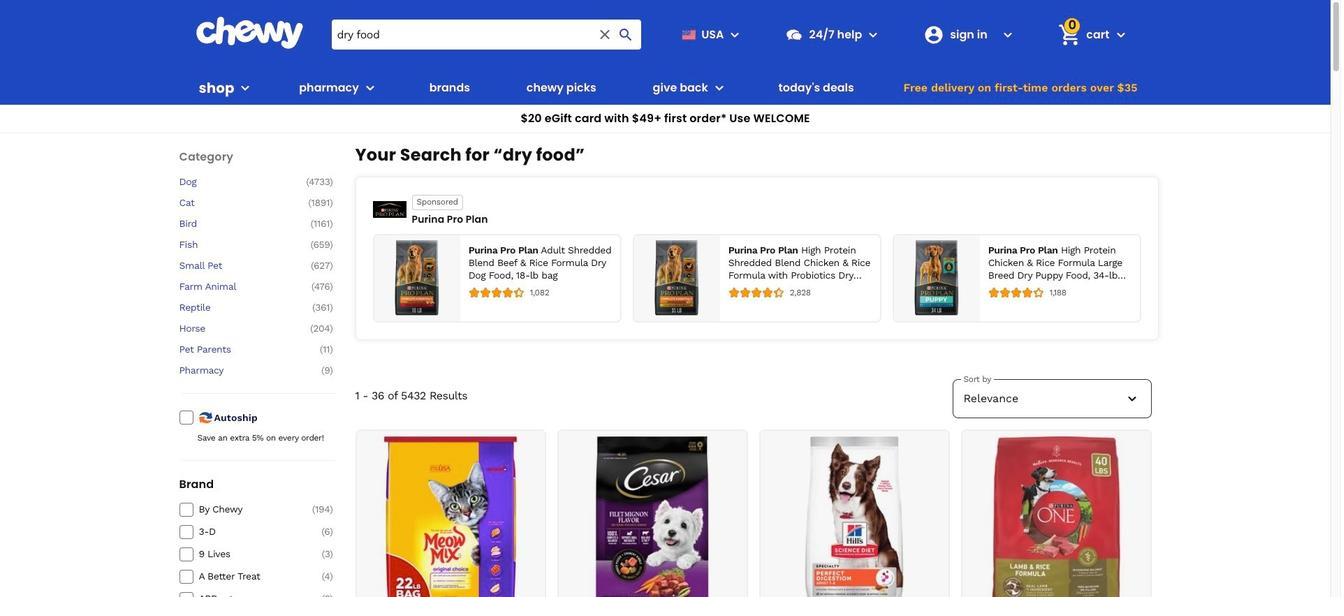 Task type: describe. For each thing, give the bounding box(es) containing it.
header image image
[[373, 201, 406, 218]]

pharmacy menu image
[[362, 80, 379, 96]]

items image
[[1058, 22, 1083, 47]]

cart menu image
[[1113, 26, 1130, 43]]

menu image
[[727, 26, 744, 43]]

Product search field
[[332, 20, 642, 50]]

purina pro plan high protein shredded blend chicken & rice formula with probiotics dry dog food, 35-lb bag image
[[640, 241, 715, 316]]

cesar filet mignon flavor & spring vegetables garnish small breed dry dog food, 12-lb bag image
[[566, 437, 739, 598]]

site banner
[[0, 0, 1331, 133]]

purina pro plan adult shredded blend beef & rice formula dry dog food, 18-lb bag image
[[380, 241, 455, 316]]

submit search image
[[618, 26, 635, 43]]

purina pro plan high protein chicken & rice formula large breed dry puppy food, 34-lb bag image
[[900, 241, 975, 316]]

account menu image
[[1000, 26, 1017, 43]]

give back menu image
[[711, 80, 728, 96]]



Task type: vqa. For each thing, say whether or not it's contained in the screenshot.
Product search field
yes



Task type: locate. For each thing, give the bounding box(es) containing it.
Search text field
[[332, 20, 642, 50]]

hill's science diet adult perfect digestion chicken, brown rice, & whole oats recipe dry dog food, 22-lb bag image
[[768, 437, 941, 598]]

chewy support image
[[786, 26, 804, 44]]

purina one natural smartblend lamb & rice formula dry dog food, 40-lb bag image
[[970, 437, 1143, 598]]

menu image
[[237, 80, 254, 96]]

help menu image
[[865, 26, 882, 43]]

delete search image
[[597, 26, 614, 43]]

meow mix original choice dry cat food, 22-lb bag image
[[364, 437, 537, 598]]

list
[[373, 234, 1142, 323]]

chewy home image
[[195, 17, 304, 49]]



